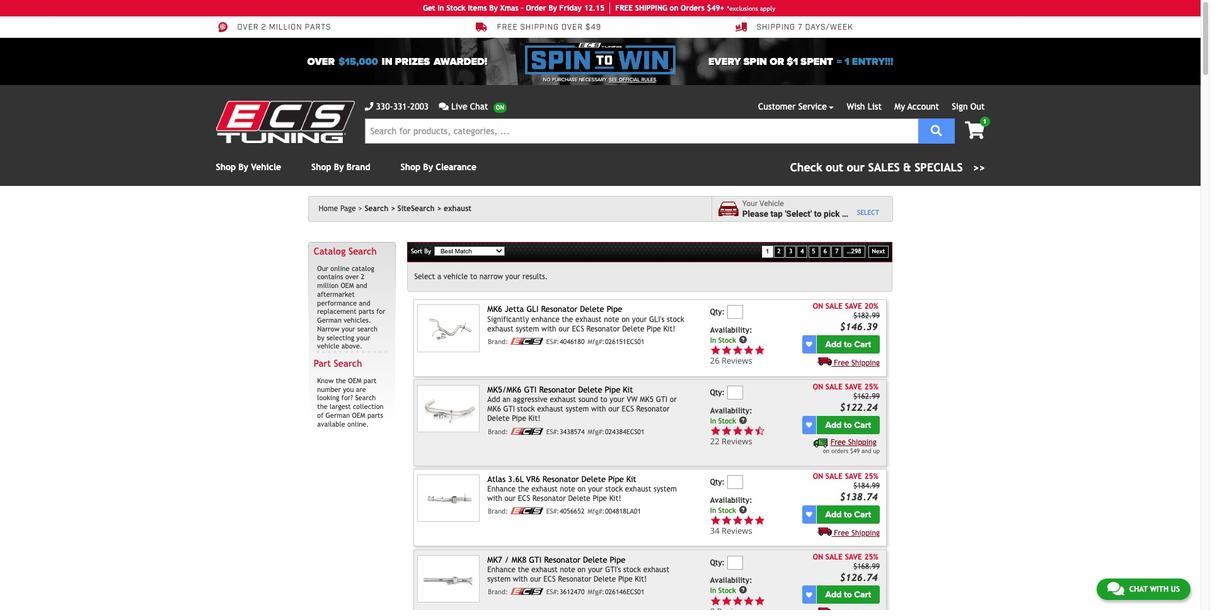 Task type: describe. For each thing, give the bounding box(es) containing it.
0 horizontal spatial $49
[[586, 23, 602, 32]]

over for over 2 million parts
[[237, 23, 259, 32]]

024384ecs01
[[605, 428, 645, 435]]

free shipping for $138.74
[[834, 529, 880, 538]]

stock left items
[[447, 4, 466, 13]]

available
[[317, 420, 345, 428]]

mfg#: for 34 reviews
[[588, 508, 605, 515]]

kit inside atlas 3.6l vr6 resonator delete pipe kit enhance the exhaust note on your stock exhaust system with our ecs resonator delete pipe kit!
[[627, 475, 637, 484]]

1 vertical spatial 1
[[983, 118, 987, 125]]

shop by vehicle
[[216, 162, 281, 172]]

system inside mk5/mk6 gti resonator delete pipe kit add an aggressive exhaust sound to your vw mk5 gti or mk6 gti stock exhaust system with our ecs resonator delete pipe kit!
[[566, 405, 589, 414]]

on sale save 25% $168.99 $126.74
[[813, 553, 880, 583]]

orders
[[681, 4, 705, 13]]

004818la01
[[605, 508, 641, 515]]

gti right mk5
[[656, 396, 668, 404]]

3612470
[[560, 588, 585, 596]]

delete up gti's
[[583, 555, 608, 565]]

get
[[423, 4, 435, 13]]

add to wish list image for $126.74
[[806, 592, 813, 598]]

delete down gti's
[[594, 575, 616, 584]]

add to cart for $146.39
[[826, 339, 872, 350]]

pipe up gti's
[[610, 555, 626, 565]]

free up on sale save 25% $162.99 $122.24
[[834, 359, 850, 368]]

note for 34 reviews
[[560, 485, 576, 494]]

cart for $126.74
[[855, 590, 872, 601]]

to down $126.74 at the right bottom of page
[[844, 590, 852, 601]]

$122.24
[[840, 402, 878, 413]]

Search text field
[[365, 119, 918, 144]]

in right get
[[438, 4, 444, 13]]

reviews for 26 reviews
[[722, 355, 753, 367]]

sign out link
[[952, 102, 985, 112]]

add down on sale save 25% $168.99 $126.74
[[826, 590, 842, 601]]

with inside mk7 / mk8 gti resonator delete pipe enhance the exhaust note on your gti's stock exhaust system with our ecs resonator delete pipe kit!
[[513, 575, 528, 584]]

$138.74
[[840, 491, 878, 503]]

shipping up $168.99
[[852, 529, 880, 538]]

add for 26 reviews
[[826, 339, 842, 350]]

half star image
[[755, 425, 766, 436]]

for
[[377, 308, 386, 315]]

stock inside mk5/mk6 gti resonator delete pipe kit add an aggressive exhaust sound to your vw mk5 gti or mk6 gti stock exhaust system with our ecs resonator delete pipe kit!
[[517, 405, 535, 414]]

your right narrow
[[506, 272, 520, 281]]

stock inside atlas 3.6l vr6 resonator delete pipe kit enhance the exhaust note on your stock exhaust system with our ecs resonator delete pipe kit!
[[605, 485, 623, 494]]

see
[[609, 77, 618, 83]]

live chat
[[451, 102, 488, 112]]

0 vertical spatial 7
[[798, 23, 803, 32]]

vehicle inside our online catalog contains over 2 million oem and aftermarket performance and replacement parts for german vehicles. narrow your search by selecting your vehicle above.
[[317, 343, 340, 350]]

atlas
[[488, 475, 506, 484]]

please
[[743, 208, 769, 219]]

3 free shipping image from the top
[[818, 607, 832, 610]]

pipe down gli's
[[647, 325, 661, 333]]

friday
[[560, 4, 582, 13]]

on right ping
[[670, 4, 679, 13]]

pipe up es#: 4056652 mfg#: 004818la01
[[593, 495, 607, 503]]

shipping inside free shipping on orders $49 and up
[[848, 438, 877, 447]]

shop by brand link
[[312, 162, 371, 172]]

4 question sign image from the top
[[739, 586, 748, 595]]

catalog
[[352, 265, 375, 272]]

the for $126.74
[[518, 566, 529, 575]]

22 reviews
[[710, 436, 753, 447]]

home page
[[319, 204, 356, 213]]

your inside mk6 jetta gli resonator delete pipe significantly enhance the exhaust note on your gli's stock exhaust system with our ecs resonator delete pipe kit!
[[632, 315, 647, 324]]

our online catalog contains over 2 million oem and aftermarket performance and replacement parts for german vehicles. narrow your search by selecting your vehicle above.
[[317, 265, 386, 350]]

add to cart for $138.74
[[826, 509, 872, 520]]

in for 22 reviews
[[710, 416, 716, 425]]

search right page
[[365, 204, 389, 213]]

1 vertical spatial 1 link
[[762, 246, 773, 258]]

ecs tuning 'spin to win' contest logo image
[[525, 43, 676, 74]]

by right order
[[549, 4, 557, 13]]

25% for $122.24
[[865, 383, 879, 392]]

pipe up "026151ecs01"
[[607, 305, 623, 314]]

enhance
[[531, 315, 560, 324]]

delete up es#: 4056652 mfg#: 004818la01
[[582, 475, 606, 484]]

delete up sound
[[578, 385, 603, 395]]

to down $146.39
[[844, 339, 852, 350]]

3.6l
[[508, 475, 524, 484]]

…298
[[847, 248, 862, 255]]

your down search in the bottom left of the page
[[357, 334, 370, 341]]

3 link
[[786, 246, 796, 258]]

add to cart for $122.24
[[826, 420, 872, 430]]

026146ecs01
[[605, 588, 645, 596]]

mk7
[[488, 555, 502, 565]]

2 vertical spatial oem
[[352, 412, 365, 419]]

largest
[[330, 403, 351, 411]]

mk5/mk6
[[488, 385, 522, 395]]

free ship ping on orders $49+ *exclusions apply
[[616, 4, 776, 13]]

kit! inside mk6 jetta gli resonator delete pipe significantly enhance the exhaust note on your gli's stock exhaust system with our ecs resonator delete pipe kit!
[[664, 325, 676, 333]]

25% for $138.74
[[865, 472, 879, 481]]

save for $126.74
[[845, 553, 862, 562]]

phone image
[[365, 102, 374, 111]]

sales & specials link
[[791, 159, 985, 176]]

ecs - corporate logo image for 22 reviews
[[511, 428, 543, 435]]

with inside atlas 3.6l vr6 resonator delete pipe kit enhance the exhaust note on your stock exhaust system with our ecs resonator delete pipe kit!
[[488, 495, 502, 503]]

delete up 4056652
[[568, 495, 591, 503]]

*exclusions apply link
[[727, 3, 776, 13]]

es#: 3438574 mfg#: 024384ecs01
[[546, 428, 645, 435]]

every
[[709, 55, 741, 68]]

1 vertical spatial and
[[359, 299, 370, 307]]

free up on sale save 25% $168.99 $126.74
[[834, 529, 850, 538]]

availability: for 22
[[710, 406, 753, 415]]

by for shop by vehicle
[[239, 162, 248, 172]]

select for select a vehicle to narrow your results.
[[414, 272, 435, 281]]

es#: 4056652 mfg#: 004818la01
[[546, 508, 641, 515]]

mk5
[[640, 396, 654, 404]]

4 availability: from the top
[[710, 577, 753, 585]]

pick
[[824, 208, 840, 219]]

mk6 inside mk6 jetta gli resonator delete pipe significantly enhance the exhaust note on your gli's stock exhaust system with our ecs resonator delete pipe kit!
[[488, 305, 502, 314]]

customer
[[759, 102, 796, 112]]

/
[[505, 555, 509, 565]]

12.15
[[584, 4, 605, 13]]

over for over $15,000 in prizes
[[307, 55, 335, 68]]

330-331-2003 link
[[365, 100, 429, 113]]

orders
[[832, 447, 849, 454]]

save for $146.39
[[845, 302, 862, 311]]

get in stock items by xmas - order by friday 12.15
[[423, 4, 605, 13]]

330-
[[376, 102, 393, 112]]

search down above.
[[334, 358, 362, 369]]

2 26 reviews link from the top
[[710, 355, 766, 367]]

1 22 reviews link from the top
[[710, 425, 800, 447]]

question sign image for 26 reviews
[[739, 335, 748, 344]]

26
[[710, 355, 720, 367]]

pipe up 026146ecs01
[[618, 575, 633, 584]]

sort
[[411, 248, 423, 255]]

shop for shop by vehicle
[[216, 162, 236, 172]]

shop for shop by brand
[[312, 162, 331, 172]]

necessary.
[[579, 77, 608, 83]]

4
[[801, 248, 804, 255]]

availability: in stock for 34
[[710, 496, 753, 515]]

stock for 26
[[719, 336, 736, 345]]

search inside know the oem part number you are looking for?  search the largest collection of german oem parts available online.
[[355, 394, 376, 402]]

es#3438574 - 024384ecs01 - mk5/mk6 gti resonator delete pipe kit  - add an aggressive exhaust sound to your vw mk5 gti or mk6 gti stock exhaust system with our ecs resonator delete pipe kit! - ecs - volkswagen image
[[417, 385, 480, 433]]

of
[[317, 412, 324, 419]]

ecs inside mk7 / mk8 gti resonator delete pipe enhance the exhaust note on your gti's stock exhaust system with our ecs resonator delete pipe kit!
[[544, 575, 556, 584]]

live chat link
[[439, 100, 507, 113]]

contains
[[317, 273, 343, 281]]

on for $138.74
[[813, 472, 824, 481]]

know
[[317, 377, 334, 385]]

mk5/mk6 gti resonator delete pipe kit link
[[488, 385, 633, 395]]

you
[[343, 386, 354, 393]]

kit! inside atlas 3.6l vr6 resonator delete pipe kit enhance the exhaust note on your stock exhaust system with our ecs resonator delete pipe kit!
[[610, 495, 622, 503]]

to down $122.24
[[844, 420, 852, 430]]

the up of at the left bottom of the page
[[317, 403, 328, 411]]

on for $146.39
[[813, 302, 824, 311]]

qty: for 26
[[710, 308, 725, 317]]

delete up "026151ecs01"
[[622, 325, 645, 333]]

jetta
[[505, 305, 524, 314]]

ecs inside mk5/mk6 gti resonator delete pipe kit add an aggressive exhaust sound to your vw mk5 gti or mk6 gti stock exhaust system with our ecs resonator delete pipe kit!
[[622, 405, 634, 414]]

pipe up 004818la01
[[608, 475, 624, 484]]

shop by brand
[[312, 162, 371, 172]]

'select'
[[785, 208, 812, 219]]

customer service button
[[759, 100, 834, 113]]

2 vertical spatial 1
[[766, 248, 770, 255]]

over 2 million parts link
[[216, 21, 331, 33]]

mfg#: for 22 reviews
[[588, 428, 605, 435]]

7 link
[[832, 246, 843, 258]]

stock for 22
[[719, 416, 736, 425]]

number
[[317, 386, 341, 393]]

delete down an
[[488, 415, 510, 423]]

sale for $138.74
[[826, 472, 843, 481]]

3
[[789, 248, 793, 255]]

6 link
[[820, 246, 831, 258]]

2 inside 'link'
[[261, 23, 267, 32]]

free shipping over $49 link
[[476, 21, 602, 33]]

sign out
[[952, 102, 985, 112]]

free shipping image
[[814, 439, 829, 447]]

with left us
[[1150, 585, 1169, 594]]

our inside mk6 jetta gli resonator delete pipe significantly enhance the exhaust note on your gli's stock exhaust system with our ecs resonator delete pipe kit!
[[559, 325, 570, 333]]

availability: in stock for 22
[[710, 406, 753, 425]]

your inside mk7 / mk8 gti resonator delete pipe enhance the exhaust note on your gti's stock exhaust system with our ecs resonator delete pipe kit!
[[588, 566, 603, 575]]

gti up the aggressive at bottom left
[[524, 385, 537, 395]]

reviews for 34 reviews
[[722, 525, 753, 537]]

stock down 34 reviews on the right
[[719, 586, 736, 595]]

brand: for 34 reviews
[[488, 508, 508, 515]]

shop by clearance
[[401, 162, 477, 172]]

kit! inside mk7 / mk8 gti resonator delete pipe enhance the exhaust note on your gti's stock exhaust system with our ecs resonator delete pipe kit!
[[635, 575, 647, 584]]

catalog
[[314, 246, 346, 257]]

german inside know the oem part number you are looking for?  search the largest collection of german oem parts available online.
[[326, 412, 350, 419]]

sale for $146.39
[[826, 302, 843, 311]]

reviews for 22 reviews
[[722, 436, 753, 447]]

pipe up 024384ecs01
[[605, 385, 621, 395]]

mk6 inside mk5/mk6 gti resonator delete pipe kit add an aggressive exhaust sound to your vw mk5 gti or mk6 gti stock exhaust system with our ecs resonator delete pipe kit!
[[488, 405, 501, 414]]

gti down an
[[504, 405, 515, 414]]

4 qty: from the top
[[710, 559, 725, 567]]

by for sort by
[[425, 248, 431, 255]]

add to cart for $126.74
[[826, 590, 872, 601]]

xmas
[[500, 4, 519, 13]]

add to wish list image
[[806, 511, 813, 518]]

to left narrow
[[470, 272, 477, 281]]

tap
[[771, 208, 783, 219]]

the up you
[[336, 377, 346, 385]]

on sale save 20% $182.99 $146.39
[[813, 302, 880, 332]]

ship
[[635, 4, 651, 13]]

oem inside our online catalog contains over 2 million oem and aftermarket performance and replacement parts for german vehicles. narrow your search by selecting your vehicle above.
[[341, 282, 354, 289]]

page
[[340, 204, 356, 213]]

add for 34 reviews
[[826, 509, 842, 520]]

kit inside mk5/mk6 gti resonator delete pipe kit add an aggressive exhaust sound to your vw mk5 gti or mk6 gti stock exhaust system with our ecs resonator delete pipe kit!
[[623, 385, 633, 395]]

4046180
[[560, 338, 585, 345]]

0 horizontal spatial a
[[438, 272, 442, 281]]

your vehicle please tap 'select' to pick a vehicle
[[743, 199, 877, 219]]

shipping down apply
[[757, 23, 796, 32]]

mk6 jetta gli resonator delete pipe link
[[488, 305, 623, 314]]

our
[[317, 265, 328, 272]]

add for 22 reviews
[[826, 420, 842, 430]]

wish list
[[847, 102, 882, 112]]

add to wish list image for $122.24
[[806, 422, 813, 428]]

free shipping for $146.39
[[834, 359, 880, 368]]

in for 26 reviews
[[710, 336, 716, 345]]

german inside our online catalog contains over 2 million oem and aftermarket performance and replacement parts for german vehicles. narrow your search by selecting your vehicle above.
[[317, 317, 342, 324]]

above.
[[342, 343, 363, 350]]

no
[[543, 77, 551, 83]]

million inside our online catalog contains over 2 million oem and aftermarket performance and replacement parts for german vehicles. narrow your search by selecting your vehicle above.
[[317, 282, 339, 289]]

4 brand: from the top
[[488, 588, 508, 596]]

online
[[331, 265, 350, 272]]

specials
[[915, 161, 963, 174]]

your inside atlas 3.6l vr6 resonator delete pipe kit enhance the exhaust note on your stock exhaust system with our ecs resonator delete pipe kit!
[[588, 485, 603, 494]]

shop for shop by clearance
[[401, 162, 421, 172]]

save for $122.24
[[845, 383, 862, 392]]

delete up es#: 4046180 mfg#: 026151ecs01
[[580, 305, 605, 314]]

cart for $122.24
[[855, 420, 872, 430]]

…298 link
[[843, 246, 865, 258]]

enhance for $126.74
[[488, 566, 516, 575]]



Task type: locate. For each thing, give the bounding box(es) containing it.
2 25% from the top
[[865, 472, 879, 481]]

question sign image for 22 reviews
[[739, 416, 748, 425]]

0 horizontal spatial over
[[237, 23, 259, 32]]

sale inside on sale save 25% $162.99 $122.24
[[826, 383, 843, 392]]

aftermarket
[[317, 291, 355, 298]]

the inside atlas 3.6l vr6 resonator delete pipe kit enhance the exhaust note on your stock exhaust system with our ecs resonator delete pipe kit!
[[518, 485, 529, 494]]

save
[[845, 302, 862, 311], [845, 383, 862, 392], [845, 472, 862, 481], [845, 553, 862, 562]]

2 availability: in stock from the top
[[710, 406, 753, 425]]

with down enhance
[[542, 325, 557, 333]]

1 horizontal spatial a
[[842, 208, 847, 219]]

4 add to cart button from the top
[[817, 586, 880, 604]]

1 vertical spatial chat
[[1130, 585, 1148, 594]]

0 vertical spatial oem
[[341, 282, 354, 289]]

es#: for 34 reviews
[[546, 508, 559, 515]]

1 horizontal spatial vehicle
[[760, 199, 784, 208]]

0 vertical spatial chat
[[470, 102, 488, 112]]

sale up $126.74 at the right bottom of page
[[826, 553, 843, 562]]

by left brand on the left of the page
[[334, 162, 344, 172]]

parts inside our online catalog contains over 2 million oem and aftermarket performance and replacement parts for german vehicles. narrow your search by selecting your vehicle above.
[[359, 308, 375, 315]]

your up selecting at bottom left
[[342, 325, 355, 333]]

3 cart from the top
[[855, 509, 872, 520]]

3 brand: from the top
[[488, 508, 508, 515]]

es#4046180 - 026151ecs01 -  mk6 jetta gli resonator delete pipe - significantly enhance the exhaust note on your gli's stock exhaust system with our ecs resonator delete pipe kit! - ecs - volkswagen image
[[417, 305, 480, 352]]

3 sale from the top
[[826, 472, 843, 481]]

1 link left 2 link
[[762, 246, 773, 258]]

2 question sign image from the top
[[739, 416, 748, 425]]

0 horizontal spatial over
[[345, 273, 359, 281]]

1 horizontal spatial shop
[[312, 162, 331, 172]]

1 es#: from the top
[[546, 338, 559, 345]]

1 horizontal spatial 1
[[845, 55, 850, 68]]

1 down out
[[983, 118, 987, 125]]

and inside free shipping on orders $49 and up
[[862, 447, 872, 454]]

on inside free shipping on orders $49 and up
[[823, 447, 830, 454]]

enhance inside mk7 / mk8 gti resonator delete pipe enhance the exhaust note on your gti's stock exhaust system with our ecs resonator delete pipe kit!
[[488, 566, 516, 575]]

1 horizontal spatial 7
[[836, 248, 839, 255]]

free inside free shipping over $49 link
[[497, 23, 518, 32]]

free up the 'orders'
[[831, 438, 846, 447]]

3 question sign image from the top
[[739, 505, 748, 514]]

cart for $138.74
[[855, 509, 872, 520]]

add to cart button down $146.39
[[817, 335, 880, 354]]

on for $138.74
[[578, 485, 586, 494]]

home page link
[[319, 204, 362, 213]]

4 cart from the top
[[855, 590, 872, 601]]

1 vertical spatial vehicle
[[444, 272, 468, 281]]

save inside the on sale save 25% $184.99 $138.74
[[845, 472, 862, 481]]

by for shop by brand
[[334, 162, 344, 172]]

stock for 34
[[719, 506, 736, 515]]

1 horizontal spatial over
[[307, 55, 335, 68]]

3 save from the top
[[845, 472, 862, 481]]

ecs inside atlas 3.6l vr6 resonator delete pipe kit enhance the exhaust note on your stock exhaust system with our ecs resonator delete pipe kit!
[[518, 495, 530, 503]]

availability: down 34 reviews on the right
[[710, 577, 753, 585]]

25% inside on sale save 25% $162.99 $122.24
[[865, 383, 879, 392]]

es#: for 22 reviews
[[546, 428, 559, 435]]

parts inside 'link'
[[305, 23, 331, 32]]

ping
[[651, 4, 668, 13]]

None text field
[[727, 305, 743, 319], [727, 386, 743, 400], [727, 556, 743, 570], [727, 305, 743, 319], [727, 386, 743, 400], [727, 556, 743, 570]]

over inside 'link'
[[237, 23, 259, 32]]

over down friday
[[562, 23, 583, 32]]

note inside atlas 3.6l vr6 resonator delete pipe kit enhance the exhaust note on your stock exhaust system with our ecs resonator delete pipe kit!
[[560, 485, 576, 494]]

0 vertical spatial 1 link
[[955, 117, 990, 141]]

$126.74
[[840, 572, 878, 583]]

million inside 'link'
[[269, 23, 302, 32]]

4 link
[[797, 246, 808, 258]]

chat right comments image
[[1130, 585, 1148, 594]]

vw
[[627, 396, 638, 404]]

ecs tuning image
[[216, 101, 355, 143]]

4 ecs - corporate logo image from the top
[[511, 588, 543, 595]]

chat inside 'link'
[[470, 102, 488, 112]]

2 inside our online catalog contains over 2 million oem and aftermarket performance and replacement parts for german vehicles. narrow your search by selecting your vehicle above.
[[361, 273, 365, 281]]

1 add to cart button from the top
[[817, 335, 880, 354]]

2 add to wish list image from the top
[[806, 422, 813, 428]]

2 horizontal spatial 2
[[778, 248, 781, 255]]

enhance for $138.74
[[488, 485, 516, 494]]

es#3612470 - 026146ecs01 -  mk7 / mk8 gti resonator delete pipe - enhance the exhaust note on your gti's stock exhaust system with our ecs resonator delete pipe kit! - ecs - volkswagen image
[[417, 555, 480, 603]]

3 es#: from the top
[[546, 508, 559, 515]]

save up $162.99 at the right of page
[[845, 383, 862, 392]]

3 on from the top
[[813, 472, 824, 481]]

free
[[616, 4, 633, 13]]

1 availability: in stock from the top
[[710, 326, 753, 345]]

0 vertical spatial 2
[[261, 23, 267, 32]]

1 vertical spatial 7
[[836, 248, 839, 255]]

0 horizontal spatial 1 link
[[762, 246, 773, 258]]

1 vertical spatial $49
[[851, 447, 860, 454]]

add to cart down $146.39
[[826, 339, 872, 350]]

select a vehicle to narrow your results.
[[414, 272, 548, 281]]

5
[[812, 248, 816, 255]]

es#: left 4056652
[[546, 508, 559, 515]]

1 question sign image from the top
[[739, 335, 748, 344]]

2 reviews from the top
[[722, 436, 753, 447]]

system inside atlas 3.6l vr6 resonator delete pipe kit enhance the exhaust note on your stock exhaust system with our ecs resonator delete pipe kit!
[[654, 485, 677, 494]]

reviews
[[722, 355, 753, 367], [722, 436, 753, 447], [722, 525, 753, 537]]

availability: for 26
[[710, 326, 753, 335]]

to left pick on the top of the page
[[814, 208, 822, 219]]

to down $138.74 at the right bottom of the page
[[844, 509, 852, 520]]

shipping up $162.99 at the right of page
[[852, 359, 880, 368]]

sale inside the on sale save 25% $184.99 $138.74
[[826, 472, 843, 481]]

collection
[[353, 403, 384, 411]]

brand: down atlas
[[488, 508, 508, 515]]

add to cart down $122.24
[[826, 420, 872, 430]]

note for 26 reviews
[[604, 315, 620, 324]]

1 availability: from the top
[[710, 326, 753, 335]]

save inside on sale save 20% $182.99 $146.39
[[845, 302, 862, 311]]

brand: down an
[[488, 428, 508, 435]]

2 add to cart from the top
[[826, 420, 872, 430]]

2 shop from the left
[[312, 162, 331, 172]]

add left an
[[488, 396, 500, 404]]

shopping cart image
[[965, 122, 985, 139]]

brand: for 26 reviews
[[488, 338, 508, 345]]

sale
[[826, 302, 843, 311], [826, 383, 843, 392], [826, 472, 843, 481], [826, 553, 843, 562]]

1 vertical spatial german
[[326, 412, 350, 419]]

1 vertical spatial add to wish list image
[[806, 422, 813, 428]]

ecs - corporate logo image for 34 reviews
[[511, 508, 543, 515]]

2 brand: from the top
[[488, 428, 508, 435]]

gti inside mk7 / mk8 gti resonator delete pipe enhance the exhaust note on your gti's stock exhaust system with our ecs resonator delete pipe kit!
[[529, 555, 542, 565]]

0 horizontal spatial vehicle
[[317, 343, 340, 350]]

4 mfg#: from the top
[[588, 588, 605, 596]]

oem up are
[[348, 377, 362, 385]]

to inside your vehicle please tap 'select' to pick a vehicle
[[814, 208, 822, 219]]

select for select link on the top right
[[857, 209, 880, 216]]

the down mk6 jetta gli resonator delete pipe link
[[562, 315, 573, 324]]

select
[[857, 209, 880, 216], [414, 272, 435, 281]]

sale for $126.74
[[826, 553, 843, 562]]

2 vertical spatial and
[[862, 447, 872, 454]]

shop
[[216, 162, 236, 172], [312, 162, 331, 172], [401, 162, 421, 172]]

comments image
[[1108, 581, 1125, 596]]

3 qty: from the top
[[710, 478, 725, 487]]

1 vertical spatial vehicle
[[760, 199, 784, 208]]

1 vertical spatial over
[[345, 273, 359, 281]]

2 34 reviews link from the top
[[710, 525, 766, 537]]

prizes
[[395, 55, 430, 68]]

$49 right the 'orders'
[[851, 447, 860, 454]]

0 vertical spatial note
[[604, 315, 620, 324]]

on inside mk7 / mk8 gti resonator delete pipe enhance the exhaust note on your gti's stock exhaust system with our ecs resonator delete pipe kit!
[[578, 566, 586, 575]]

stock down the aggressive at bottom left
[[517, 405, 535, 414]]

enhance down atlas
[[488, 485, 516, 494]]

1 mfg#: from the top
[[588, 338, 605, 345]]

1 reviews from the top
[[722, 355, 753, 367]]

vehicle inside your vehicle please tap 'select' to pick a vehicle
[[849, 208, 877, 219]]

$184.99
[[854, 482, 880, 491]]

a inside your vehicle please tap 'select' to pick a vehicle
[[842, 208, 847, 219]]

our inside atlas 3.6l vr6 resonator delete pipe kit enhance the exhaust note on your stock exhaust system with our ecs resonator delete pipe kit!
[[505, 495, 516, 503]]

7
[[798, 23, 803, 32], [836, 248, 839, 255]]

ecs down '3.6l'
[[518, 495, 530, 503]]

our down '3.6l'
[[505, 495, 516, 503]]

mk7 / mk8 gti resonator delete pipe enhance the exhaust note on your gti's stock exhaust system with our ecs resonator delete pipe kit!
[[488, 555, 670, 584]]

and up vehicles.
[[359, 299, 370, 307]]

$49 inside free shipping on orders $49 and up
[[851, 447, 860, 454]]

es#: for 26 reviews
[[546, 338, 559, 345]]

$49
[[586, 23, 602, 32], [851, 447, 860, 454]]

1 horizontal spatial $49
[[851, 447, 860, 454]]

331-
[[393, 102, 410, 112]]

mfg#:
[[588, 338, 605, 345], [588, 428, 605, 435], [588, 508, 605, 515], [588, 588, 605, 596]]

ecs up '4046180'
[[572, 325, 584, 333]]

0 horizontal spatial 2
[[261, 23, 267, 32]]

2 horizontal spatial vehicle
[[849, 208, 877, 219]]

to inside mk5/mk6 gti resonator delete pipe kit add an aggressive exhaust sound to your vw mk5 gti or mk6 gti stock exhaust system with our ecs resonator delete pipe kit!
[[601, 396, 608, 404]]

3 ecs - corporate logo image from the top
[[511, 508, 543, 515]]

1 34 reviews link from the top
[[710, 515, 800, 537]]

0 vertical spatial $49
[[586, 23, 602, 32]]

0 vertical spatial enhance
[[488, 485, 516, 494]]

2 qty: from the top
[[710, 389, 725, 397]]

kit up 004818la01
[[627, 475, 637, 484]]

2 vertical spatial 2
[[361, 273, 365, 281]]

1 save from the top
[[845, 302, 862, 311]]

2 link
[[774, 246, 785, 258]]

list
[[868, 102, 882, 112]]

cart down $138.74 at the right bottom of the page
[[855, 509, 872, 520]]

with inside mk6 jetta gli resonator delete pipe significantly enhance the exhaust note on your gli's stock exhaust system with our ecs resonator delete pipe kit!
[[542, 325, 557, 333]]

performance
[[317, 299, 357, 307]]

sale inside on sale save 20% $182.99 $146.39
[[826, 302, 843, 311]]

2 vertical spatial parts
[[368, 412, 383, 419]]

1 link down sign out link
[[955, 117, 990, 141]]

1 shop from the left
[[216, 162, 236, 172]]

1 on from the top
[[813, 302, 824, 311]]

2 22 reviews link from the top
[[710, 436, 766, 447]]

are
[[356, 386, 366, 393]]

gti right mk8 at the left of page
[[529, 555, 542, 565]]

3 availability: in stock from the top
[[710, 496, 753, 515]]

1 ecs - corporate logo image from the top
[[511, 338, 543, 345]]

1 vertical spatial kit
[[627, 475, 637, 484]]

a left narrow
[[438, 272, 442, 281]]

2 mfg#: from the top
[[588, 428, 605, 435]]

oem up online.
[[352, 412, 365, 419]]

cart down $126.74 at the right bottom of page
[[855, 590, 872, 601]]

free shipping image up on sale save 25% $162.99 $122.24
[[818, 357, 832, 366]]

0 horizontal spatial select
[[414, 272, 435, 281]]

0 vertical spatial german
[[317, 317, 342, 324]]

on inside mk6 jetta gli resonator delete pipe significantly enhance the exhaust note on your gli's stock exhaust system with our ecs resonator delete pipe kit!
[[622, 315, 630, 324]]

2 vertical spatial free shipping image
[[818, 607, 832, 610]]

0 vertical spatial 25%
[[865, 383, 879, 392]]

1 horizontal spatial over
[[562, 23, 583, 32]]

shipping 7 days/week
[[757, 23, 854, 32]]

system inside mk6 jetta gli resonator delete pipe significantly enhance the exhaust note on your gli's stock exhaust system with our ecs resonator delete pipe kit!
[[516, 325, 539, 333]]

kit up the vw
[[623, 385, 633, 395]]

by for shop by clearance
[[423, 162, 433, 172]]

the for $146.39
[[562, 315, 573, 324]]

vehicle left narrow
[[444, 272, 468, 281]]

4 on from the top
[[813, 553, 824, 562]]

or inside mk5/mk6 gti resonator delete pipe kit add an aggressive exhaust sound to your vw mk5 gti or mk6 gti stock exhaust system with our ecs resonator delete pipe kit!
[[670, 396, 677, 404]]

3 reviews from the top
[[722, 525, 753, 537]]

system inside mk7 / mk8 gti resonator delete pipe enhance the exhaust note on your gti's stock exhaust system with our ecs resonator delete pipe kit!
[[488, 575, 511, 584]]

4056652
[[560, 508, 585, 515]]

0 vertical spatial select
[[857, 209, 880, 216]]

1 sale from the top
[[826, 302, 843, 311]]

1 vertical spatial million
[[317, 282, 339, 289]]

2
[[261, 23, 267, 32], [778, 248, 781, 255], [361, 273, 365, 281]]

2 sale from the top
[[826, 383, 843, 392]]

vehicle down by
[[317, 343, 340, 350]]

in for 34 reviews
[[710, 506, 716, 515]]

add to cart button for $126.74
[[817, 586, 880, 604]]

on inside on sale save 20% $182.99 $146.39
[[813, 302, 824, 311]]

free shipping image for $146.39
[[818, 357, 832, 366]]

1 horizontal spatial select
[[857, 209, 880, 216]]

add to wish list image
[[806, 341, 813, 348], [806, 422, 813, 428], [806, 592, 813, 598]]

0 vertical spatial over
[[237, 23, 259, 32]]

add to cart down $126.74 at the right bottom of page
[[826, 590, 872, 601]]

our up 024384ecs01
[[609, 405, 620, 414]]

replacement
[[317, 308, 357, 315]]

every spin or $1 spent = 1 entry!!!
[[709, 55, 894, 68]]

1 26 reviews link from the top
[[710, 345, 800, 367]]

pipe
[[607, 305, 623, 314], [647, 325, 661, 333], [605, 385, 621, 395], [512, 415, 526, 423], [608, 475, 624, 484], [593, 495, 607, 503], [610, 555, 626, 565], [618, 575, 633, 584]]

in down 34
[[710, 586, 716, 595]]

star image
[[721, 345, 732, 356], [721, 425, 732, 436], [732, 425, 744, 436], [744, 425, 755, 436], [710, 515, 721, 526], [721, 515, 732, 526], [732, 515, 744, 526], [744, 515, 755, 526], [755, 515, 766, 526], [721, 596, 732, 607]]

availability: in stock up 26 reviews
[[710, 326, 753, 345]]

stock
[[447, 4, 466, 13], [719, 336, 736, 345], [719, 416, 736, 425], [719, 506, 736, 515], [719, 586, 736, 595]]

$49+
[[707, 4, 725, 13]]

2 availability: from the top
[[710, 406, 753, 415]]

kit! up 026146ecs01
[[635, 575, 647, 584]]

with down sound
[[591, 405, 606, 414]]

1 enhance from the top
[[488, 485, 516, 494]]

=
[[837, 55, 842, 68]]

5 link
[[809, 246, 820, 258]]

free shipping on orders $49 and up
[[823, 438, 880, 454]]

2 mk6 from the top
[[488, 405, 501, 414]]

spin
[[744, 55, 767, 68]]

stock inside mk7 / mk8 gti resonator delete pipe enhance the exhaust note on your gti's stock exhaust system with our ecs resonator delete pipe kit!
[[624, 566, 641, 575]]

2 ecs - corporate logo image from the top
[[511, 428, 543, 435]]

stock inside mk6 jetta gli resonator delete pipe significantly enhance the exhaust note on your gli's stock exhaust system with our ecs resonator delete pipe kit!
[[667, 315, 685, 324]]

1 vertical spatial enhance
[[488, 566, 516, 575]]

0 vertical spatial and
[[356, 282, 367, 289]]

1 free shipping from the top
[[834, 359, 880, 368]]

1 horizontal spatial or
[[770, 55, 785, 68]]

on for $126.74
[[813, 553, 824, 562]]

add to cart button for $146.39
[[817, 335, 880, 354]]

2 vertical spatial note
[[560, 566, 576, 575]]

add inside mk5/mk6 gti resonator delete pipe kit add an aggressive exhaust sound to your vw mk5 gti or mk6 gti stock exhaust system with our ecs resonator delete pipe kit!
[[488, 396, 500, 404]]

2 on from the top
[[813, 383, 824, 392]]

7 right 6
[[836, 248, 839, 255]]

my account link
[[895, 102, 940, 112]]

your left the vw
[[610, 396, 625, 404]]

4 sale from the top
[[826, 553, 843, 562]]

3 mfg#: from the top
[[588, 508, 605, 515]]

save for $138.74
[[845, 472, 862, 481]]

0 vertical spatial a
[[842, 208, 847, 219]]

save up $184.99
[[845, 472, 862, 481]]

0 horizontal spatial shop
[[216, 162, 236, 172]]

note inside mk7 / mk8 gti resonator delete pipe enhance the exhaust note on your gti's stock exhaust system with our ecs resonator delete pipe kit!
[[560, 566, 576, 575]]

parts
[[305, 23, 331, 32], [359, 308, 375, 315], [368, 412, 383, 419]]

add to cart down $138.74 at the right bottom of the page
[[826, 509, 872, 520]]

3 25% from the top
[[865, 553, 879, 562]]

over inside our online catalog contains over 2 million oem and aftermarket performance and replacement parts for german vehicles. narrow your search by selecting your vehicle above.
[[345, 273, 359, 281]]

es#4056652 - 004818la01 -  atlas 3.6l vr6 resonator delete pipe kit - enhance the exhaust note on your stock exhaust system with our ecs resonator delete pipe kit! - ecs - volkswagen image
[[417, 475, 480, 522]]

note inside mk6 jetta gli resonator delete pipe significantly enhance the exhaust note on your gli's stock exhaust system with our ecs resonator delete pipe kit!
[[604, 315, 620, 324]]

0 vertical spatial million
[[269, 23, 302, 32]]

1 vertical spatial or
[[670, 396, 677, 404]]

1 cart from the top
[[855, 339, 872, 350]]

25% for $126.74
[[865, 553, 879, 562]]

0 vertical spatial free shipping
[[834, 359, 880, 368]]

0 horizontal spatial 1
[[766, 248, 770, 255]]

on inside on sale save 25% $162.99 $122.24
[[813, 383, 824, 392]]

22 reviews link
[[710, 425, 800, 447], [710, 436, 766, 447]]

pipe down the aggressive at bottom left
[[512, 415, 526, 423]]

cart for $146.39
[[855, 339, 872, 350]]

sign
[[952, 102, 968, 112]]

1 horizontal spatial vehicle
[[444, 272, 468, 281]]

free shipping image up on sale save 25% $168.99 $126.74
[[818, 527, 832, 536]]

0 vertical spatial vehicle
[[251, 162, 281, 172]]

on up 3612470
[[578, 566, 586, 575]]

free shipping image
[[818, 357, 832, 366], [818, 527, 832, 536], [818, 607, 832, 610]]

ecs - corporate logo image down mk8 at the left of page
[[511, 588, 543, 595]]

by left xmas on the top of the page
[[490, 4, 498, 13]]

the inside mk6 jetta gli resonator delete pipe significantly enhance the exhaust note on your gli's stock exhaust system with our ecs resonator delete pipe kit!
[[562, 315, 573, 324]]

on down free shipping image
[[823, 447, 830, 454]]

stock up 22 reviews in the right of the page
[[719, 416, 736, 425]]

question sign image up 22 reviews in the right of the page
[[739, 416, 748, 425]]

1 vertical spatial over
[[307, 55, 335, 68]]

0 horizontal spatial chat
[[470, 102, 488, 112]]

2 vertical spatial vehicle
[[317, 343, 340, 350]]

2 horizontal spatial 1
[[983, 118, 987, 125]]

kit! down gli's
[[664, 325, 676, 333]]

the for $138.74
[[518, 485, 529, 494]]

question sign image
[[739, 335, 748, 344], [739, 416, 748, 425], [739, 505, 748, 514], [739, 586, 748, 595]]

ecs inside mk6 jetta gli resonator delete pipe significantly enhance the exhaust note on your gli's stock exhaust system with our ecs resonator delete pipe kit!
[[572, 325, 584, 333]]

our inside mk5/mk6 gti resonator delete pipe kit add an aggressive exhaust sound to your vw mk5 gti or mk6 gti stock exhaust system with our ecs resonator delete pipe kit!
[[609, 405, 620, 414]]

2 vertical spatial reviews
[[722, 525, 753, 537]]

gti
[[524, 385, 537, 395], [656, 396, 668, 404], [504, 405, 515, 414], [529, 555, 542, 565]]

oem
[[341, 282, 354, 289], [348, 377, 362, 385], [352, 412, 365, 419]]

0 vertical spatial over
[[562, 23, 583, 32]]

25% inside the on sale save 25% $184.99 $138.74
[[865, 472, 879, 481]]

catalog search
[[314, 246, 377, 257]]

narrow
[[480, 272, 503, 281]]

2 enhance from the top
[[488, 566, 516, 575]]

34 reviews
[[710, 525, 753, 537]]

1 vertical spatial 25%
[[865, 472, 879, 481]]

0 horizontal spatial 7
[[798, 23, 803, 32]]

2 save from the top
[[845, 383, 862, 392]]

0 horizontal spatial million
[[269, 23, 302, 32]]

1 vertical spatial free shipping
[[834, 529, 880, 538]]

wish
[[847, 102, 865, 112]]

1 vertical spatial select
[[414, 272, 435, 281]]

customer service
[[759, 102, 827, 112]]

0 vertical spatial kit
[[623, 385, 633, 395]]

enhance down the /
[[488, 566, 516, 575]]

1 vertical spatial parts
[[359, 308, 375, 315]]

note down "atlas 3.6l vr6 resonator delete pipe kit" 'link' in the bottom of the page
[[560, 485, 576, 494]]

3 shop from the left
[[401, 162, 421, 172]]

see official rules link
[[609, 76, 657, 84]]

6
[[824, 248, 827, 255]]

2 add to cart button from the top
[[817, 416, 880, 434]]

qty:
[[710, 308, 725, 317], [710, 389, 725, 397], [710, 478, 725, 487], [710, 559, 725, 567]]

vehicle inside your vehicle please tap 'select' to pick a vehicle
[[760, 199, 784, 208]]

0 vertical spatial add to wish list image
[[806, 341, 813, 348]]

add to cart button for $122.24
[[817, 416, 880, 434]]

1 horizontal spatial million
[[317, 282, 339, 289]]

vehicle up tap
[[760, 199, 784, 208]]

or right mk5
[[670, 396, 677, 404]]

2 horizontal spatial shop
[[401, 162, 421, 172]]

add down on sale save 20% $182.99 $146.39
[[826, 339, 842, 350]]

part
[[364, 377, 377, 385]]

1 vertical spatial reviews
[[722, 436, 753, 447]]

2 vertical spatial 25%
[[865, 553, 879, 562]]

1 brand: from the top
[[488, 338, 508, 345]]

2 free shipping from the top
[[834, 529, 880, 538]]

add to wish list image for $146.39
[[806, 341, 813, 348]]

1 horizontal spatial 1 link
[[955, 117, 990, 141]]

1 add to cart from the top
[[826, 339, 872, 350]]

parts inside know the oem part number you are looking for?  search the largest collection of german oem parts available online.
[[368, 412, 383, 419]]

0 vertical spatial mk6
[[488, 305, 502, 314]]

save inside on sale save 25% $162.99 $122.24
[[845, 383, 862, 392]]

gti's
[[605, 566, 621, 575]]

german up narrow
[[317, 317, 342, 324]]

availability: in stock down 34 reviews on the right
[[710, 577, 753, 595]]

1 vertical spatial mk6
[[488, 405, 501, 414]]

sale for $122.24
[[826, 383, 843, 392]]

2 es#: from the top
[[546, 428, 559, 435]]

1 mk6 from the top
[[488, 305, 502, 314]]

search image
[[931, 125, 943, 136]]

4 save from the top
[[845, 553, 862, 562]]

es#:
[[546, 338, 559, 345], [546, 428, 559, 435], [546, 508, 559, 515], [546, 588, 559, 596]]

add to cart button for $138.74
[[817, 505, 880, 524]]

mk7 / mk8 gti resonator delete pipe link
[[488, 555, 626, 565]]

in
[[438, 4, 444, 13], [710, 336, 716, 345], [710, 416, 716, 425], [710, 506, 716, 515], [710, 586, 716, 595]]

25%
[[865, 383, 879, 392], [865, 472, 879, 481], [865, 553, 879, 562]]

your
[[743, 199, 758, 208]]

the inside mk7 / mk8 gti resonator delete pipe enhance the exhaust note on your gti's stock exhaust system with our ecs resonator delete pipe kit!
[[518, 566, 529, 575]]

1 horizontal spatial 2
[[361, 273, 365, 281]]

on inside on sale save 25% $168.99 $126.74
[[813, 553, 824, 562]]

brand: for 22 reviews
[[488, 428, 508, 435]]

1 25% from the top
[[865, 383, 879, 392]]

es#: 4046180 mfg#: 026151ecs01
[[546, 338, 645, 345]]

qty: down 34
[[710, 559, 725, 567]]

aggressive
[[513, 396, 548, 404]]

qty: for 34
[[710, 478, 725, 487]]

0 vertical spatial free shipping image
[[818, 357, 832, 366]]

on for $122.24
[[813, 383, 824, 392]]

3 add to cart from the top
[[826, 509, 872, 520]]

es#: 3612470 mfg#: 026146ecs01
[[546, 588, 645, 596]]

ecs - corporate logo image for 26 reviews
[[511, 338, 543, 345]]

4 es#: from the top
[[546, 588, 559, 596]]

3 availability: from the top
[[710, 496, 753, 505]]

qty: up "26"
[[710, 308, 725, 317]]

availability: in stock for 26
[[710, 326, 753, 345]]

your
[[506, 272, 520, 281], [632, 315, 647, 324], [342, 325, 355, 333], [357, 334, 370, 341], [610, 396, 625, 404], [588, 485, 603, 494], [588, 566, 603, 575]]

0 vertical spatial or
[[770, 55, 785, 68]]

save inside on sale save 25% $168.99 $126.74
[[845, 553, 862, 562]]

star image
[[710, 345, 721, 356], [732, 345, 744, 356], [744, 345, 755, 356], [755, 345, 766, 356], [710, 425, 721, 436], [710, 596, 721, 607], [732, 596, 744, 607], [744, 596, 755, 607], [755, 596, 766, 607]]

on for $146.39
[[622, 315, 630, 324]]

sale inside on sale save 25% $168.99 $126.74
[[826, 553, 843, 562]]

mfg#: for 26 reviews
[[588, 338, 605, 345]]

in up 22
[[710, 416, 716, 425]]

our down mk7 / mk8 gti resonator delete pipe link
[[530, 575, 541, 584]]

1 free shipping image from the top
[[818, 357, 832, 366]]

0 vertical spatial vehicle
[[849, 208, 877, 219]]

brand: down mk7
[[488, 588, 508, 596]]

0 vertical spatial parts
[[305, 23, 331, 32]]

our inside mk7 / mk8 gti resonator delete pipe enhance the exhaust note on your gti's stock exhaust system with our ecs resonator delete pipe kit!
[[530, 575, 541, 584]]

your inside mk5/mk6 gti resonator delete pipe kit add an aggressive exhaust sound to your vw mk5 gti or mk6 gti stock exhaust system with our ecs resonator delete pipe kit!
[[610, 396, 625, 404]]

1 vertical spatial a
[[438, 272, 442, 281]]

0 vertical spatial 1
[[845, 55, 850, 68]]

enhance inside atlas 3.6l vr6 resonator delete pipe kit enhance the exhaust note on your stock exhaust system with our ecs resonator delete pipe kit!
[[488, 485, 516, 494]]

22
[[710, 436, 720, 447]]

qty: for 22
[[710, 389, 725, 397]]

2 free shipping image from the top
[[818, 527, 832, 536]]

on for $126.74
[[578, 566, 586, 575]]

1 horizontal spatial chat
[[1130, 585, 1148, 594]]

on inside atlas 3.6l vr6 resonator delete pipe kit enhance the exhaust note on your stock exhaust system with our ecs resonator delete pipe kit!
[[578, 485, 586, 494]]

for?
[[342, 394, 353, 402]]

mfg#: right 3612470
[[588, 588, 605, 596]]

and left "up"
[[862, 447, 872, 454]]

3 add to cart button from the top
[[817, 505, 880, 524]]

on sale save 25% $184.99 $138.74
[[813, 472, 880, 503]]

comments image
[[439, 102, 449, 111]]

mk6 down the mk5/mk6
[[488, 405, 501, 414]]

atlas 3.6l vr6 resonator delete pipe kit link
[[488, 475, 637, 484]]

parts down 'collection'
[[368, 412, 383, 419]]

free shipping image for $138.74
[[818, 527, 832, 536]]

0 horizontal spatial vehicle
[[251, 162, 281, 172]]

1 vertical spatial 2
[[778, 248, 781, 255]]

save up $168.99
[[845, 553, 862, 562]]

1 add to wish list image from the top
[[806, 341, 813, 348]]

the down '3.6l'
[[518, 485, 529, 494]]

reviews right 34
[[722, 525, 753, 537]]

3 add to wish list image from the top
[[806, 592, 813, 598]]

with inside mk5/mk6 gti resonator delete pipe kit add an aggressive exhaust sound to your vw mk5 gti or mk6 gti stock exhaust system with our ecs resonator delete pipe kit!
[[591, 405, 606, 414]]

1 vertical spatial note
[[560, 485, 576, 494]]

1 qty: from the top
[[710, 308, 725, 317]]

official
[[619, 77, 640, 83]]

search up catalog
[[349, 246, 377, 257]]

question sign image for 34 reviews
[[739, 505, 748, 514]]

2 vertical spatial add to wish list image
[[806, 592, 813, 598]]

note
[[604, 315, 620, 324], [560, 485, 576, 494], [560, 566, 576, 575]]

kit! inside mk5/mk6 gti resonator delete pipe kit add an aggressive exhaust sound to your vw mk5 gti or mk6 gti stock exhaust system with our ecs resonator delete pipe kit!
[[529, 415, 541, 423]]

4 add to cart from the top
[[826, 590, 872, 601]]

free inside free shipping on orders $49 and up
[[831, 438, 846, 447]]

0 vertical spatial reviews
[[722, 355, 753, 367]]

on inside the on sale save 25% $184.99 $138.74
[[813, 472, 824, 481]]

ecs - corporate logo image down the aggressive at bottom left
[[511, 428, 543, 435]]

availability: for 34
[[710, 496, 753, 505]]

2 cart from the top
[[855, 420, 872, 430]]

ecs down the vw
[[622, 405, 634, 414]]

None text field
[[727, 476, 743, 489]]

oem up aftermarket
[[341, 282, 354, 289]]

4 availability: in stock from the top
[[710, 577, 753, 595]]

1 vertical spatial free shipping image
[[818, 527, 832, 536]]

1 vertical spatial oem
[[348, 377, 362, 385]]

0 horizontal spatial or
[[670, 396, 677, 404]]

ecs - corporate logo image
[[511, 338, 543, 345], [511, 428, 543, 435], [511, 508, 543, 515], [511, 588, 543, 595]]

25% inside on sale save 25% $168.99 $126.74
[[865, 553, 879, 562]]

ecs - corporate logo image down vr6
[[511, 508, 543, 515]]

sales
[[869, 161, 900, 174]]



Task type: vqa. For each thing, say whether or not it's contained in the screenshot.
$138.74's ADD TO CART
yes



